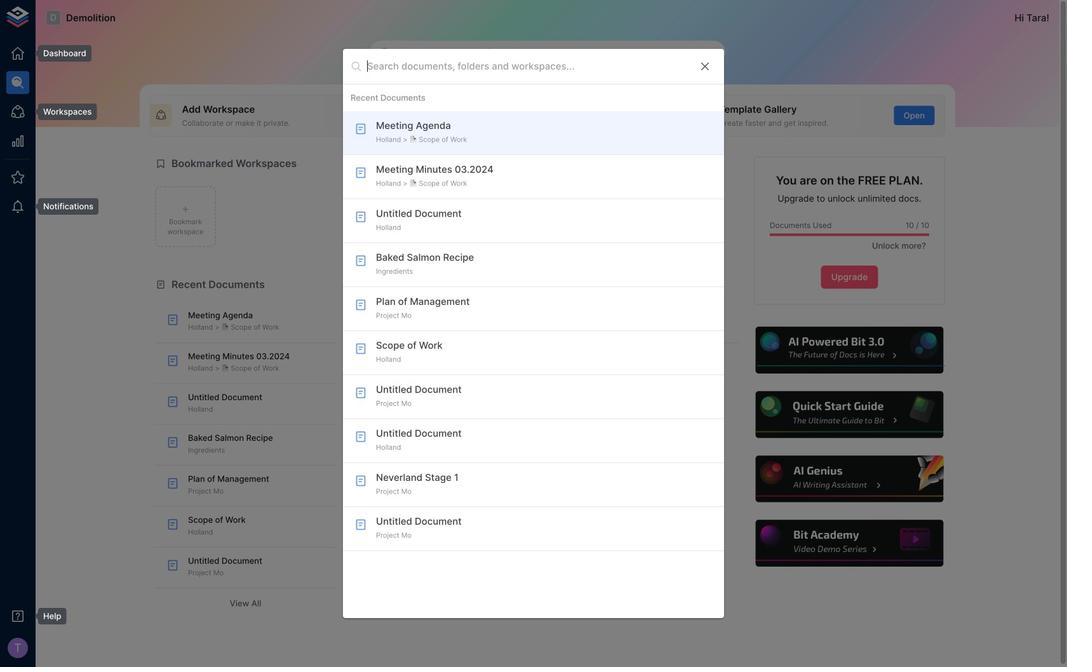 Task type: describe. For each thing, give the bounding box(es) containing it.
Search documents, folders and workspaces... text field
[[367, 57, 689, 76]]

1 help image from the top
[[754, 325, 945, 376]]

1 tooltip from the top
[[29, 45, 91, 62]]



Task type: locate. For each thing, give the bounding box(es) containing it.
4 help image from the top
[[754, 518, 945, 569]]

help image
[[754, 325, 945, 376], [754, 389, 945, 440], [754, 454, 945, 504], [754, 518, 945, 569]]

2 help image from the top
[[754, 389, 945, 440]]

3 help image from the top
[[754, 454, 945, 504]]

3 tooltip from the top
[[29, 198, 99, 215]]

4 tooltip from the top
[[29, 608, 66, 625]]

dialog
[[343, 49, 724, 618]]

tooltip
[[29, 45, 91, 62], [29, 104, 97, 120], [29, 198, 99, 215], [29, 608, 66, 625]]

2 tooltip from the top
[[29, 104, 97, 120]]



Task type: vqa. For each thing, say whether or not it's contained in the screenshot.
the Sound On image
no



